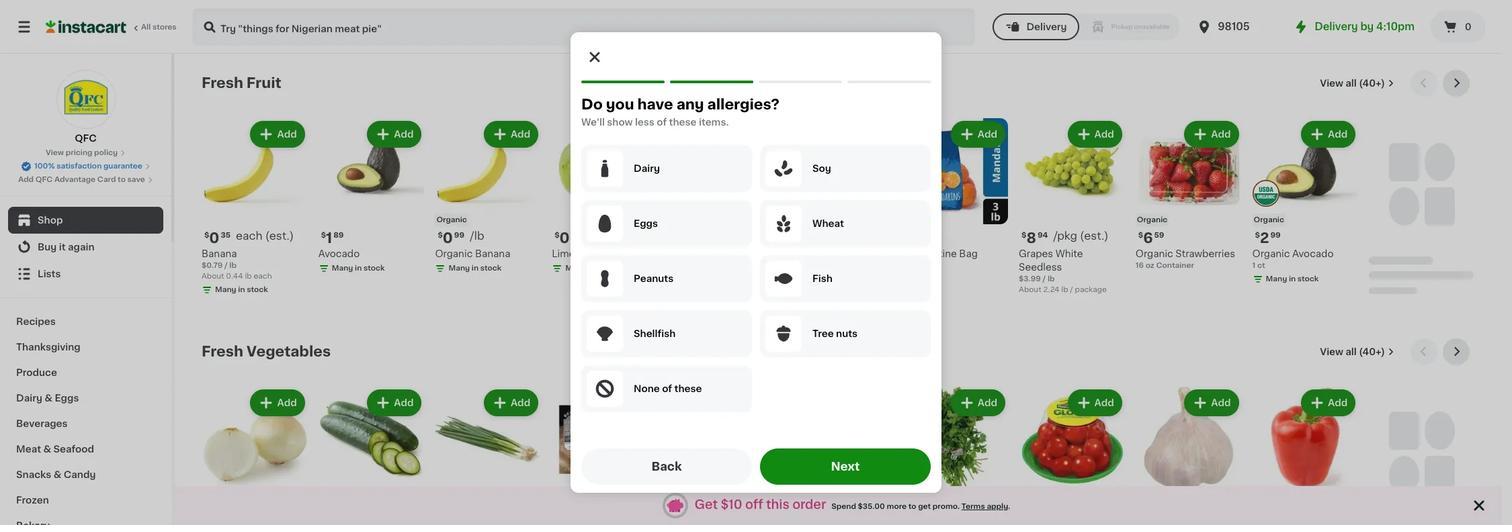 Task type: vqa. For each thing, say whether or not it's contained in the screenshot.
View all (40+)
yes



Task type: describe. For each thing, give the bounding box(es) containing it.
1 for $ 1 91
[[676, 500, 683, 514]]

main content containing fresh fruit
[[175, 54, 1502, 526]]

card
[[97, 176, 116, 183]]

$ for $ 0 79
[[555, 232, 560, 239]]

lb up 2.24
[[1048, 275, 1055, 283]]

view for clementine bag
[[1320, 79, 1343, 88]]

nuts
[[836, 329, 858, 339]]

none
[[634, 384, 660, 394]]

$ for $ 1 91
[[671, 501, 676, 508]]

organic up $ 2 99
[[1254, 216, 1284, 224]]

service type group
[[993, 13, 1180, 40]]

allergies?
[[707, 97, 780, 112]]

close image
[[1471, 498, 1487, 514]]

meat
[[16, 445, 41, 454]]

$ 4 99
[[788, 231, 815, 245]]

many inside product group
[[1266, 275, 1287, 283]]

guarantee
[[103, 163, 142, 170]]

55
[[805, 501, 814, 508]]

honeycrisp
[[669, 249, 723, 259]]

(est.) inside $0.55 each (estimated) element
[[849, 499, 878, 510]]

banana inside banana $0.79 / lb about 0.44 lb each
[[202, 249, 237, 259]]

organic up $ 6 59
[[1137, 216, 1168, 224]]

in for organic banana
[[472, 265, 479, 272]]

organic strawberries 16 oz container
[[1136, 249, 1235, 269]]

limes
[[552, 249, 580, 259]]

fruit
[[247, 76, 281, 90]]

0 for $ 0 35
[[209, 231, 219, 245]]

candy
[[64, 470, 96, 480]]

white
[[1056, 249, 1083, 259]]

stock for organic banana
[[480, 265, 502, 272]]

$ for $ 4 99
[[788, 232, 793, 239]]

1 avocado from the left
[[318, 249, 360, 259]]

$ 6 59
[[1138, 231, 1164, 245]]

less
[[635, 118, 655, 127]]

get $10 off this order status
[[689, 499, 1016, 513]]

& for snacks
[[54, 470, 61, 480]]

$1.91 each (estimated) element
[[669, 499, 775, 516]]

stock inside product group
[[1298, 275, 1319, 283]]

back button
[[581, 449, 752, 485]]

grapes
[[1019, 249, 1053, 259]]

stores
[[153, 24, 177, 31]]

each (est.) for $ 1 91
[[698, 499, 756, 510]]

$35.00
[[858, 504, 885, 511]]

get
[[695, 500, 718, 512]]

lists
[[38, 270, 61, 279]]

many for organic banana
[[449, 265, 470, 272]]

39
[[917, 501, 927, 508]]

each for $0.55 each (estimated) element at the right of page
[[820, 499, 846, 510]]

1 for $ 1 89
[[326, 231, 332, 245]]

beverages link
[[8, 411, 163, 437]]

thanksgiving link
[[8, 335, 163, 360]]

1 vertical spatial of
[[662, 384, 672, 394]]

& for meat
[[43, 445, 51, 454]]

many for avocado
[[332, 265, 353, 272]]

fresh fruit
[[202, 76, 281, 90]]

each (est.) for $ 0 35
[[236, 230, 294, 241]]

$1.75 each (estimated) element
[[669, 230, 775, 247]]

add your shopping preferences element
[[571, 32, 942, 493]]

terms apply button
[[962, 502, 1008, 513]]

eggs inside add your shopping preferences element
[[634, 219, 658, 229]]

view all (40+) for 1
[[1320, 347, 1385, 357]]

100% satisfaction guarantee button
[[21, 159, 150, 172]]

clementine
[[902, 249, 957, 259]]

0 inside button
[[1465, 22, 1472, 32]]

all
[[141, 24, 151, 31]]

next button
[[760, 449, 931, 485]]

delivery by 4:10pm link
[[1293, 19, 1415, 35]]

4:10pm
[[1376, 22, 1415, 32]]

to inside get $10 off this order spend $35.00 more to get promo. terms apply .
[[909, 504, 916, 511]]

in inside product group
[[1289, 275, 1296, 283]]

(40+) for 1
[[1359, 347, 1385, 357]]

vegetables
[[247, 345, 331, 359]]

$ 1 89
[[321, 231, 344, 245]]

view all (40+) button for 1
[[1315, 339, 1400, 366]]

shellfish
[[634, 329, 676, 339]]

1 59 from the left
[[921, 232, 931, 239]]

0.59
[[693, 273, 710, 280]]

instacart logo image
[[46, 19, 126, 35]]

recipes link
[[8, 309, 163, 335]]

6
[[1143, 231, 1153, 245]]

many in stock down 0.44
[[215, 286, 268, 294]]

2 banana from the left
[[475, 249, 510, 259]]

about inside grapes   white seedless $3.99 / lb about 2.24 lb / package
[[1019, 286, 1042, 294]]

satisfaction
[[57, 163, 102, 170]]

$ 0 35
[[204, 231, 231, 245]]

organic inside "organic strawberries 16 oz container"
[[1136, 249, 1173, 259]]

order
[[793, 500, 826, 512]]

& for dairy
[[45, 394, 52, 403]]

thanksgiving
[[16, 343, 80, 352]]

$8.94 per package (estimated) element
[[1019, 230, 1125, 247]]

meat & seafood
[[16, 445, 94, 454]]

oz inside strawberries 16 oz container
[[795, 262, 804, 269]]

fresh for fresh vegetables
[[202, 345, 243, 359]]

0 for $ 0 55
[[793, 500, 803, 514]]

view inside view pricing policy link
[[46, 149, 64, 157]]

/lb
[[470, 230, 484, 241]]

view all (40+) for clementine bag
[[1320, 79, 1385, 88]]

$ 8 94
[[1022, 231, 1048, 245]]

99 inside 17 99
[[576, 501, 586, 508]]

in for limes
[[588, 265, 595, 272]]

of inside do you have any allergies? we'll show less of these items.
[[657, 118, 667, 127]]

add qfc advantage card to save
[[18, 176, 145, 183]]

organic down $ 0 99
[[435, 249, 473, 259]]

2 vertical spatial /
[[1070, 286, 1073, 294]]

these inside do you have any allergies? we'll show less of these items.
[[669, 118, 697, 127]]

container inside "organic strawberries 16 oz container"
[[1156, 262, 1194, 269]]

organic up $ 0 99
[[437, 216, 467, 224]]

more
[[887, 504, 907, 511]]

spend
[[832, 504, 856, 511]]

98105
[[1218, 22, 1250, 32]]

items.
[[699, 118, 729, 127]]

produce
[[16, 368, 57, 378]]

17
[[560, 500, 574, 514]]

89
[[334, 232, 344, 239]]

0 button
[[1431, 11, 1486, 43]]

$ 0 79
[[555, 231, 580, 245]]

100% satisfaction guarantee
[[34, 163, 142, 170]]

about inside banana $0.79 / lb about 0.44 lb each
[[202, 273, 224, 280]]

$ for $ 2 99
[[1255, 232, 1260, 239]]

many down 0.44
[[215, 286, 236, 294]]

lb right 2.24
[[1061, 286, 1068, 294]]

lb right 0.59
[[712, 273, 719, 280]]

each down apple
[[721, 273, 739, 280]]

item carousel region containing fresh fruit
[[202, 70, 1475, 328]]

1 vertical spatial /
[[1043, 275, 1046, 283]]

99 for 2
[[1271, 232, 1281, 239]]

apply
[[987, 504, 1008, 511]]

terms
[[962, 504, 985, 511]]

fish
[[813, 274, 833, 284]]

by
[[1361, 22, 1374, 32]]

99 for 0
[[454, 232, 465, 239]]

fresh for fresh fruit
[[202, 76, 243, 90]]

item carousel region containing fresh vegetables
[[202, 339, 1475, 526]]

1 inside organic avocado 1 ct
[[1253, 262, 1256, 269]]

0 horizontal spatial qfc
[[35, 176, 53, 183]]

4
[[793, 231, 803, 245]]

2.24
[[1043, 286, 1060, 294]]

94
[[1038, 232, 1048, 239]]

$0.79
[[202, 262, 223, 269]]

each for $0.35 each (estimated) element
[[236, 230, 263, 241]]

product group containing 2
[[1253, 118, 1359, 287]]

buy
[[38, 243, 57, 252]]

to inside add qfc advantage card to save link
[[118, 176, 126, 183]]

17 99
[[560, 500, 586, 514]]

product group containing each (est.)
[[669, 118, 775, 298]]

$ for $ 0 35
[[204, 232, 209, 239]]

many for limes
[[565, 265, 587, 272]]

banana $0.79 / lb about 0.44 lb each
[[202, 249, 272, 280]]

$ for $ 6 59
[[1138, 232, 1143, 239]]

each for $1.75 each (estimated) element
[[699, 230, 725, 241]]

beverages
[[16, 419, 68, 429]]

meat & seafood link
[[8, 437, 163, 462]]



Task type: locate. For each thing, give the bounding box(es) containing it.
fresh left fruit
[[202, 76, 243, 90]]

stock for limes
[[597, 265, 618, 272]]

dairy down less
[[634, 164, 660, 173]]

1 left the 39
[[910, 500, 916, 514]]

each (est.) for $ 0 55
[[820, 499, 878, 510]]

qfc link
[[56, 70, 115, 145]]

policy
[[94, 149, 118, 157]]

98105 button
[[1197, 8, 1277, 46]]

organic banana
[[435, 249, 510, 259]]

dairy & eggs link
[[8, 386, 163, 411]]

$ inside $ 4 99
[[788, 232, 793, 239]]

1 left 91
[[676, 500, 683, 514]]

2 fresh from the top
[[202, 345, 243, 359]]

we'll
[[581, 118, 605, 127]]

$ 0 55
[[788, 500, 814, 514]]

0 vertical spatial view
[[1320, 79, 1343, 88]]

1 container from the left
[[1156, 262, 1194, 269]]

$ inside $ 1 39
[[905, 501, 910, 508]]

in
[[472, 265, 479, 272], [355, 265, 362, 272], [588, 265, 595, 272], [1289, 275, 1296, 283], [238, 286, 245, 294]]

0 horizontal spatial avocado
[[318, 249, 360, 259]]

of right none
[[662, 384, 672, 394]]

1 vertical spatial all
[[1346, 347, 1357, 357]]

1 banana from the left
[[202, 249, 237, 259]]

99 right 2
[[1271, 232, 1281, 239]]

of right less
[[657, 118, 667, 127]]

each inside $0.55 each (estimated) element
[[820, 499, 846, 510]]

& up beverages
[[45, 394, 52, 403]]

0 horizontal spatial /
[[224, 262, 228, 269]]

$ for $ 8 94
[[1022, 232, 1027, 239]]

snacks
[[16, 470, 51, 480]]

1 horizontal spatial oz
[[1146, 262, 1155, 269]]

99 left /lb
[[454, 232, 465, 239]]

seedless
[[1019, 263, 1062, 272]]

1 vertical spatial eggs
[[55, 394, 79, 403]]

/ inside banana $0.79 / lb about 0.44 lb each
[[224, 262, 228, 269]]

.
[[1008, 504, 1010, 511]]

1 horizontal spatial avocado
[[1292, 249, 1334, 259]]

ct
[[1257, 262, 1265, 269]]

2 view all (40+) button from the top
[[1315, 339, 1400, 366]]

0 horizontal spatial 16
[[785, 262, 794, 269]]

1 oz from the left
[[1146, 262, 1155, 269]]

1 vertical spatial fresh
[[202, 345, 243, 359]]

dairy for dairy & eggs
[[16, 394, 42, 403]]

2 item carousel region from the top
[[202, 339, 1475, 526]]

pricing
[[66, 149, 92, 157]]

0 vertical spatial view all (40+)
[[1320, 79, 1385, 88]]

$ up strawberries 16 oz container
[[788, 232, 793, 239]]

many in stock for organic banana
[[449, 265, 502, 272]]

organic down $ 6 59
[[1136, 249, 1173, 259]]

1 vertical spatial view all (40+)
[[1320, 347, 1385, 357]]

clementine bag
[[902, 249, 978, 259]]

0 horizontal spatial strawberries
[[785, 249, 845, 259]]

eggs inside dairy & eggs link
[[55, 394, 79, 403]]

each right 55
[[820, 499, 846, 510]]

16 down 4
[[785, 262, 794, 269]]

$ for $ 1 89
[[321, 232, 326, 239]]

view all (40+) button
[[1315, 70, 1400, 97], [1315, 339, 1400, 366]]

about left 0.59
[[669, 273, 691, 280]]

1 item carousel region from the top
[[202, 70, 1475, 328]]

2 avocado from the left
[[1292, 249, 1334, 259]]

$0.55 each (estimated) element
[[785, 499, 891, 516]]

59 up clementine
[[921, 232, 931, 239]]

1 all from the top
[[1346, 79, 1357, 88]]

0 vertical spatial these
[[669, 118, 697, 127]]

0 vertical spatial dairy
[[634, 164, 660, 173]]

qfc logo image
[[56, 70, 115, 129]]

$ left the 39
[[905, 501, 910, 508]]

$ inside the $ 0 35
[[204, 232, 209, 239]]

avocado inside organic avocado 1 ct
[[1292, 249, 1334, 259]]

1 fresh from the top
[[202, 76, 243, 90]]

view all (40+) button for clementine bag
[[1315, 70, 1400, 97]]

2 horizontal spatial /
[[1070, 286, 1073, 294]]

1 left 89
[[326, 231, 332, 245]]

about down $3.99
[[1019, 286, 1042, 294]]

0 vertical spatial qfc
[[75, 134, 97, 143]]

$0.99 per pound element
[[435, 230, 541, 247]]

2 view all (40+) from the top
[[1320, 347, 1385, 357]]

79
[[571, 232, 580, 239]]

qfc up view pricing policy link
[[75, 134, 97, 143]]

all stores link
[[46, 8, 177, 46]]

organic inside organic avocado 1 ct
[[1253, 249, 1290, 259]]

$ 2 99
[[1255, 231, 1281, 245]]

many down organic banana
[[449, 265, 470, 272]]

each for $1.91 each (estimated) element
[[698, 499, 724, 510]]

shop link
[[8, 207, 163, 234]]

many
[[449, 265, 470, 272], [332, 265, 353, 272], [565, 265, 587, 272], [1266, 275, 1287, 283], [215, 286, 236, 294]]

99 right "17"
[[576, 501, 586, 508]]

$ for $ 0 99
[[438, 232, 443, 239]]

2 59 from the left
[[1154, 232, 1164, 239]]

product group containing 17
[[552, 387, 658, 526]]

1 strawberries from the left
[[1176, 249, 1235, 259]]

save
[[127, 176, 145, 183]]

buy it again
[[38, 243, 95, 252]]

dairy for dairy
[[634, 164, 660, 173]]

& left "candy"
[[54, 470, 61, 480]]

1 vertical spatial qfc
[[35, 176, 53, 183]]

promo.
[[933, 504, 960, 511]]

have
[[638, 97, 673, 112]]

oz down $ 4 99
[[795, 262, 804, 269]]

fresh vegetables
[[202, 345, 331, 359]]

0 vertical spatial fresh
[[202, 76, 243, 90]]

0 horizontal spatial dairy
[[16, 394, 42, 403]]

1 for $ 1 39
[[910, 500, 916, 514]]

1 horizontal spatial delivery
[[1315, 22, 1358, 32]]

many in stock down organic avocado 1 ct
[[1266, 275, 1319, 283]]

each right 35
[[236, 230, 263, 241]]

16 inside strawberries 16 oz container
[[785, 262, 794, 269]]

do
[[581, 97, 603, 112]]

$ 0 99
[[438, 231, 465, 245]]

2 vertical spatial &
[[54, 470, 61, 480]]

strawberries 16 oz container
[[785, 249, 845, 269]]

$ left 55
[[788, 501, 793, 508]]

delivery for delivery
[[1027, 22, 1067, 32]]

many in stock for limes
[[565, 265, 618, 272]]

to left the 39
[[909, 504, 916, 511]]

frozen link
[[8, 488, 163, 513]]

0 horizontal spatial container
[[806, 262, 844, 269]]

product group containing 8
[[1019, 118, 1125, 296]]

2 (40+) from the top
[[1359, 347, 1385, 357]]

1 horizontal spatial eggs
[[634, 219, 658, 229]]

0 vertical spatial item carousel region
[[202, 70, 1475, 328]]

59 inside $ 6 59
[[1154, 232, 1164, 239]]

off
[[745, 500, 763, 512]]

product group
[[202, 118, 308, 298], [318, 118, 424, 277], [435, 118, 541, 277], [552, 118, 658, 277], [669, 118, 775, 298], [785, 118, 891, 271], [902, 118, 1008, 271], [1019, 118, 1125, 296], [1136, 118, 1242, 271], [1253, 118, 1359, 287], [202, 387, 308, 526], [318, 387, 424, 526], [435, 387, 541, 526], [552, 387, 658, 526], [669, 387, 775, 526], [902, 387, 1008, 526], [1019, 387, 1125, 526], [1136, 387, 1242, 526], [1253, 387, 1359, 526]]

2 container from the left
[[806, 262, 844, 269]]

delivery button
[[993, 13, 1079, 40]]

each up honeycrisp apple
[[699, 230, 725, 241]]

oz down $ 6 59
[[1146, 262, 1155, 269]]

container inside strawberries 16 oz container
[[806, 262, 844, 269]]

99 inside $ 4 99
[[804, 232, 815, 239]]

99 inside $ 2 99
[[1271, 232, 1281, 239]]

1 horizontal spatial about
[[669, 273, 691, 280]]

eggs up the beverages link at the left
[[55, 394, 79, 403]]

1 vertical spatial view
[[46, 149, 64, 157]]

$ up ct
[[1255, 232, 1260, 239]]

$ for $ 1 39
[[905, 501, 910, 508]]

add qfc advantage card to save link
[[18, 175, 153, 186]]

do you have any allergies? we'll show less of these items.
[[581, 97, 780, 127]]

2 oz from the left
[[795, 262, 804, 269]]

lists link
[[8, 261, 163, 288]]

1 horizontal spatial dairy
[[634, 164, 660, 173]]

1 view all (40+) from the top
[[1320, 79, 1385, 88]]

about down $0.79
[[202, 273, 224, 280]]

(est.) inside $1.75 each (estimated) element
[[728, 230, 756, 241]]

$ inside the $ 8 94
[[1022, 232, 1027, 239]]

0 vertical spatial &
[[45, 394, 52, 403]]

delivery
[[1315, 22, 1358, 32], [1027, 22, 1067, 32]]

dairy inside add your shopping preferences element
[[634, 164, 660, 173]]

$ left 35
[[204, 232, 209, 239]]

get $10 off this order spend $35.00 more to get promo. terms apply .
[[695, 500, 1010, 512]]

0 vertical spatial view all (40+) button
[[1315, 70, 1400, 97]]

2 horizontal spatial about
[[1019, 286, 1042, 294]]

0 horizontal spatial to
[[118, 176, 126, 183]]

lb
[[229, 262, 237, 269], [245, 273, 252, 280], [712, 273, 719, 280], [1048, 275, 1055, 283], [1061, 286, 1068, 294]]

/ down seedless
[[1043, 275, 1046, 283]]

0 vertical spatial all
[[1346, 79, 1357, 88]]

each inside $0.35 each (estimated) element
[[236, 230, 263, 241]]

0 vertical spatial /
[[224, 262, 228, 269]]

0 vertical spatial to
[[118, 176, 126, 183]]

view for 1
[[1320, 347, 1343, 357]]

$ inside $ 0 99
[[438, 232, 443, 239]]

59 right 6
[[1154, 232, 1164, 239]]

$ inside $ 2 99
[[1255, 232, 1260, 239]]

all for 1
[[1346, 347, 1357, 357]]

many in stock down organic banana
[[449, 265, 502, 272]]

99 inside $ 0 99
[[454, 232, 465, 239]]

container down $ 6 59
[[1156, 262, 1194, 269]]

peanuts
[[634, 274, 674, 284]]

seafood
[[53, 445, 94, 454]]

/pkg (est.)
[[1053, 230, 1109, 241]]

1 vertical spatial item carousel region
[[202, 339, 1475, 526]]

organic up ct
[[1253, 249, 1290, 259]]

many in stock down 89
[[332, 265, 385, 272]]

stock
[[480, 265, 502, 272], [364, 265, 385, 272], [597, 265, 618, 272], [1298, 275, 1319, 283], [247, 286, 268, 294]]

0 vertical spatial (40+)
[[1359, 79, 1385, 88]]

$ left 79
[[555, 232, 560, 239]]

again
[[68, 243, 95, 252]]

2 vertical spatial view
[[1320, 347, 1343, 357]]

you
[[606, 97, 634, 112]]

container up the fish
[[806, 262, 844, 269]]

1 vertical spatial (40+)
[[1359, 347, 1385, 357]]

1 vertical spatial &
[[43, 445, 51, 454]]

many down organic avocado 1 ct
[[1266, 275, 1287, 283]]

(est.) for honeycrisp apple
[[728, 230, 756, 241]]

each (est.) inside $0.35 each (estimated) element
[[236, 230, 294, 241]]

2 16 from the left
[[785, 262, 794, 269]]

$ 1 91
[[671, 500, 692, 514]]

main content
[[175, 54, 1502, 526]]

0 horizontal spatial banana
[[202, 249, 237, 259]]

1 horizontal spatial strawberries
[[1176, 249, 1235, 259]]

eggs up peanuts
[[634, 219, 658, 229]]

dairy down produce
[[16, 394, 42, 403]]

$ inside $ 1 91
[[671, 501, 676, 508]]

$ inside $ 0 55
[[788, 501, 793, 508]]

1 horizontal spatial to
[[909, 504, 916, 511]]

to down guarantee
[[118, 176, 126, 183]]

many in stock inside product group
[[1266, 275, 1319, 283]]

each (est.) inside $1.75 each (estimated) element
[[699, 230, 756, 241]]

$ inside $ 6 59
[[1138, 232, 1143, 239]]

8
[[1027, 231, 1036, 245]]

1 vertical spatial view all (40+) button
[[1315, 339, 1400, 366]]

/ left package on the right of page
[[1070, 286, 1073, 294]]

many in stock for avocado
[[332, 265, 385, 272]]

show
[[607, 118, 633, 127]]

(est.) inside $0.35 each (estimated) element
[[265, 230, 294, 241]]

$0.35 each (estimated) element
[[202, 230, 308, 247]]

about 0.59 lb each
[[669, 273, 739, 280]]

0 for $ 0 99
[[443, 231, 453, 245]]

each (est.) inside $0.55 each (estimated) element
[[820, 499, 878, 510]]

each right 0.44
[[254, 273, 272, 280]]

item carousel region
[[202, 70, 1475, 328], [202, 339, 1475, 526]]

/pkg
[[1053, 230, 1077, 241]]

fresh left vegetables
[[202, 345, 243, 359]]

add
[[277, 130, 297, 139], [394, 130, 414, 139], [511, 130, 530, 139], [628, 130, 647, 139], [978, 130, 997, 139], [1095, 130, 1114, 139], [1211, 130, 1231, 139], [1328, 130, 1348, 139], [18, 176, 34, 183], [277, 399, 297, 408], [394, 399, 414, 408], [511, 399, 530, 408], [744, 399, 764, 408], [978, 399, 997, 408], [1095, 399, 1114, 408], [1211, 399, 1231, 408], [1328, 399, 1348, 408]]

$ left /lb
[[438, 232, 443, 239]]

grapes   white seedless $3.99 / lb about 2.24 lb / package
[[1019, 249, 1107, 294]]

get
[[918, 504, 931, 511]]

tree nuts
[[813, 329, 858, 339]]

1
[[326, 231, 332, 245], [1253, 262, 1256, 269], [676, 500, 683, 514], [910, 500, 916, 514]]

oz inside "organic strawberries 16 oz container"
[[1146, 262, 1155, 269]]

stock for avocado
[[364, 265, 385, 272]]

all for clementine bag
[[1346, 79, 1357, 88]]

0 vertical spatial eggs
[[634, 219, 658, 229]]

(est.) for grapes   white seedless
[[1080, 230, 1109, 241]]

many down $ 1 89
[[332, 265, 353, 272]]

2 strawberries from the left
[[785, 249, 845, 259]]

view pricing policy
[[46, 149, 118, 157]]

$ left 94
[[1022, 232, 1027, 239]]

0 vertical spatial of
[[657, 118, 667, 127]]

99 right 4
[[804, 232, 815, 239]]

product group containing 6
[[1136, 118, 1242, 271]]

add button
[[252, 122, 304, 147], [368, 122, 420, 147], [485, 122, 537, 147], [602, 122, 654, 147], [952, 122, 1004, 147], [1069, 122, 1121, 147], [1186, 122, 1238, 147], [1303, 122, 1354, 147], [252, 391, 304, 415], [368, 391, 420, 415], [485, 391, 537, 415], [719, 391, 771, 415], [952, 391, 1004, 415], [1069, 391, 1121, 415], [1186, 391, 1238, 415], [1303, 391, 1354, 415]]

(est.) inside the "$8.94 per package (estimated)" element
[[1080, 230, 1109, 241]]

$ left 89
[[321, 232, 326, 239]]

1 vertical spatial to
[[909, 504, 916, 511]]

0 horizontal spatial 59
[[921, 232, 931, 239]]

(est.) inside $1.91 each (estimated) element
[[727, 499, 756, 510]]

99
[[454, 232, 465, 239], [804, 232, 815, 239], [1271, 232, 1281, 239], [576, 501, 586, 508]]

lb right 0.44
[[245, 273, 252, 280]]

each inside $1.75 each (estimated) element
[[699, 230, 725, 241]]

0 inside 'element'
[[443, 231, 453, 245]]

dairy & eggs
[[16, 394, 79, 403]]

1 view all (40+) button from the top
[[1315, 70, 1400, 97]]

(40+) for clementine bag
[[1359, 79, 1385, 88]]

snacks & candy link
[[8, 462, 163, 488]]

banana up $0.79
[[202, 249, 237, 259]]

& right meat
[[43, 445, 51, 454]]

dairy
[[634, 164, 660, 173], [16, 394, 42, 403]]

1 left ct
[[1253, 262, 1256, 269]]

$ inside the $ 0 79
[[555, 232, 560, 239]]

soy
[[813, 164, 831, 173]]

& inside "link"
[[54, 470, 61, 480]]

99 for 4
[[804, 232, 815, 239]]

product group containing 4
[[785, 118, 891, 271]]

each
[[236, 230, 263, 241], [699, 230, 725, 241], [254, 273, 272, 280], [721, 273, 739, 280], [698, 499, 724, 510], [820, 499, 846, 510]]

0 horizontal spatial about
[[202, 273, 224, 280]]

these right none
[[674, 384, 702, 394]]

lb up 0.44
[[229, 262, 237, 269]]

view pricing policy link
[[46, 148, 126, 159]]

this
[[766, 500, 790, 512]]

16 inside "organic strawberries 16 oz container"
[[1136, 262, 1144, 269]]

$
[[204, 232, 209, 239], [438, 232, 443, 239], [1138, 232, 1143, 239], [321, 232, 326, 239], [555, 232, 560, 239], [788, 232, 793, 239], [1022, 232, 1027, 239], [1255, 232, 1260, 239], [671, 501, 676, 508], [905, 501, 910, 508], [788, 501, 793, 508]]

$ inside $ 1 89
[[321, 232, 326, 239]]

banana down $0.99 per pound 'element'
[[475, 249, 510, 259]]

delivery for delivery by 4:10pm
[[1315, 22, 1358, 32]]

1 16 from the left
[[1136, 262, 1144, 269]]

tree
[[813, 329, 834, 339]]

$ up "organic strawberries 16 oz container"
[[1138, 232, 1143, 239]]

$ for $ 0 55
[[788, 501, 793, 508]]

2 all from the top
[[1346, 347, 1357, 357]]

view
[[1320, 79, 1343, 88], [46, 149, 64, 157], [1320, 347, 1343, 357]]

delivery inside button
[[1027, 22, 1067, 32]]

1 horizontal spatial qfc
[[75, 134, 97, 143]]

many down limes
[[565, 265, 587, 272]]

$ left 91
[[671, 501, 676, 508]]

1 horizontal spatial container
[[1156, 262, 1194, 269]]

each inside banana $0.79 / lb about 0.44 lb each
[[254, 273, 272, 280]]

in for avocado
[[355, 265, 362, 272]]

strawberries inside "organic strawberries 16 oz container"
[[1176, 249, 1235, 259]]

1 horizontal spatial 59
[[1154, 232, 1164, 239]]

to
[[118, 176, 126, 183], [909, 504, 916, 511]]

16 down 6
[[1136, 262, 1144, 269]]

None search field
[[192, 8, 976, 46]]

1 horizontal spatial banana
[[475, 249, 510, 259]]

1 vertical spatial these
[[674, 384, 702, 394]]

0 for $ 0 79
[[560, 231, 570, 245]]

0 horizontal spatial eggs
[[55, 394, 79, 403]]

0 horizontal spatial oz
[[795, 262, 804, 269]]

all stores
[[141, 24, 177, 31]]

these down any
[[669, 118, 697, 127]]

/ up 0.44
[[224, 262, 228, 269]]

each inside $1.91 each (estimated) element
[[698, 499, 724, 510]]

wheat
[[813, 219, 844, 229]]

qfc down 100%
[[35, 176, 53, 183]]

each right 91
[[698, 499, 724, 510]]

1 (40+) from the top
[[1359, 79, 1385, 88]]

it
[[59, 243, 66, 252]]

many in stock
[[449, 265, 502, 272], [332, 265, 385, 272], [565, 265, 618, 272], [1266, 275, 1319, 283], [215, 286, 268, 294]]

1 vertical spatial dairy
[[16, 394, 42, 403]]

1 horizontal spatial 16
[[1136, 262, 1144, 269]]

0 horizontal spatial delivery
[[1027, 22, 1067, 32]]

many in stock down limes
[[565, 265, 618, 272]]

each (est.) inside $1.91 each (estimated) element
[[698, 499, 756, 510]]

frozen
[[16, 496, 49, 505]]

(est.) for banana
[[265, 230, 294, 241]]

1 horizontal spatial /
[[1043, 275, 1046, 283]]

eggs
[[634, 219, 658, 229], [55, 394, 79, 403]]



